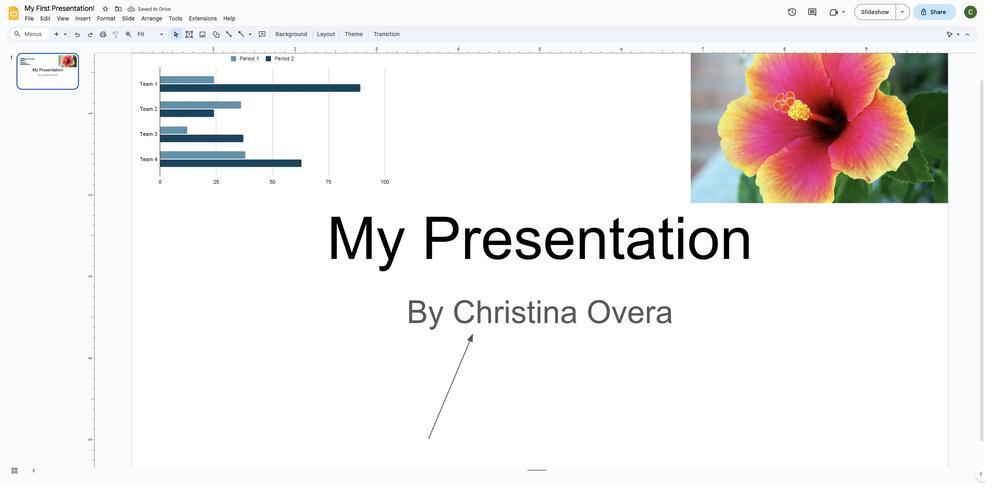 Task type: vqa. For each thing, say whether or not it's contained in the screenshot.
'Share'
yes



Task type: describe. For each thing, give the bounding box(es) containing it.
layout
[[317, 30, 335, 38]]

help
[[224, 15, 235, 22]]

share button
[[913, 4, 957, 20]]

format menu item
[[94, 14, 119, 23]]

extensions
[[189, 15, 217, 22]]

Rename text field
[[22, 3, 99, 13]]

slideshow button
[[855, 4, 896, 20]]

insert menu item
[[72, 14, 94, 23]]

arrange
[[141, 15, 162, 22]]

start slideshow (⌘+enter) image
[[901, 11, 904, 13]]

tools menu item
[[166, 14, 186, 23]]

menu bar banner
[[0, 0, 985, 485]]

menu bar inside menu bar banner
[[22, 10, 239, 24]]

help menu item
[[220, 14, 239, 23]]

Zoom field
[[135, 28, 167, 40]]

extensions menu item
[[186, 14, 220, 23]]

layout button
[[315, 28, 338, 40]]

Menus field
[[10, 28, 50, 40]]

theme button
[[341, 28, 367, 40]]

slide
[[122, 15, 135, 22]]

file menu item
[[22, 14, 37, 23]]

shape image
[[212, 28, 221, 40]]

transition
[[374, 30, 400, 38]]

background button
[[272, 28, 311, 40]]

background
[[276, 30, 307, 38]]

arrange menu item
[[138, 14, 166, 23]]

Zoom text field
[[136, 28, 159, 40]]



Task type: locate. For each thing, give the bounding box(es) containing it.
insert
[[76, 15, 91, 22]]

menu bar containing file
[[22, 10, 239, 24]]

slideshow
[[862, 8, 889, 16]]

main toolbar
[[50, 28, 404, 40]]

view
[[57, 15, 69, 22]]

format
[[97, 15, 116, 22]]

file
[[25, 15, 34, 22]]

edit
[[40, 15, 50, 22]]

menu bar
[[22, 10, 239, 24]]

slide menu item
[[119, 14, 138, 23]]

view menu item
[[54, 14, 72, 23]]

edit menu item
[[37, 14, 54, 23]]

insert image image
[[198, 28, 207, 40]]

share
[[931, 8, 947, 16]]

mode and view toolbar
[[944, 26, 974, 42]]

transition button
[[370, 28, 404, 40]]

tools
[[169, 15, 183, 22]]

Star checkbox
[[100, 3, 111, 14]]

navigation
[[0, 45, 88, 485]]

new slide with layout image
[[62, 29, 67, 32]]

application
[[0, 0, 985, 485]]

theme
[[345, 30, 363, 38]]

application containing slideshow
[[0, 0, 985, 485]]



